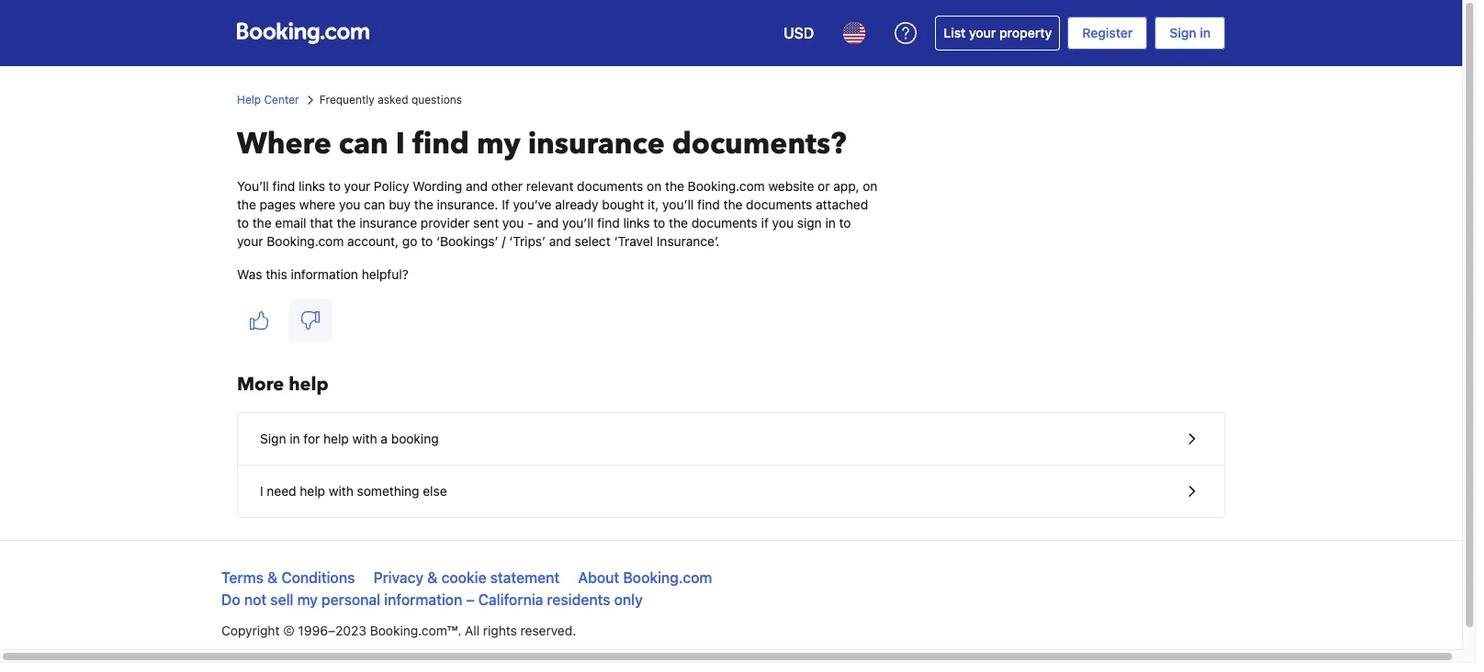 Task type: describe. For each thing, give the bounding box(es) containing it.
sign in for help with a booking button
[[238, 413, 1225, 466]]

about
[[578, 570, 619, 586]]

it,
[[648, 197, 659, 212]]

select
[[575, 233, 611, 249]]

usd button
[[773, 11, 825, 55]]

conditions
[[281, 570, 355, 586]]

if
[[761, 215, 769, 231]]

i need help with something else
[[260, 483, 447, 499]]

1996–2023
[[298, 623, 367, 638]]

helpful?
[[362, 266, 409, 282]]

help inside button
[[300, 483, 325, 499]]

more
[[237, 372, 284, 397]]

do not sell my personal information – california residents only link
[[221, 592, 643, 608]]

app,
[[833, 178, 859, 194]]

about booking.com link
[[578, 570, 712, 586]]

questions
[[412, 93, 462, 107]]

if
[[502, 197, 510, 212]]

website
[[768, 178, 814, 194]]

help center
[[237, 93, 299, 107]]

1 vertical spatial and
[[537, 215, 559, 231]]

register link
[[1068, 17, 1148, 50]]

buy
[[389, 197, 411, 212]]

you've
[[513, 197, 552, 212]]

–
[[466, 592, 475, 608]]

go
[[402, 233, 417, 249]]

for
[[304, 431, 320, 446]]

all
[[465, 623, 480, 638]]

©
[[283, 623, 295, 638]]

wording
[[413, 178, 462, 194]]

booking.com online hotel reservations image
[[237, 22, 369, 44]]

center
[[264, 93, 299, 107]]

rights
[[483, 623, 517, 638]]

sign in
[[1170, 25, 1211, 40]]

sign in for help with a booking link
[[238, 413, 1225, 465]]

already
[[555, 197, 599, 212]]

was
[[237, 266, 262, 282]]

1 vertical spatial booking.com
[[267, 233, 344, 249]]

help inside "button"
[[323, 431, 349, 446]]

was this information helpful?
[[237, 266, 409, 282]]

asked
[[378, 93, 408, 107]]

can inside you'll find links to your policy wording and other relevant documents on the booking.com website or app, on the pages where you can buy the insurance. if you've already bought it, you'll find the documents attached to the email that the insurance provider sent you - and you'll find links to the documents if you sign in to your booking.com account, go to 'bookings' / 'trips' and select 'travel insurance'.
[[364, 197, 385, 212]]

'trips'
[[509, 233, 546, 249]]

1 horizontal spatial your
[[344, 178, 370, 194]]

in inside you'll find links to your policy wording and other relevant documents on the booking.com website or app, on the pages where you can buy the insurance. if you've already bought it, you'll find the documents attached to the email that the insurance provider sent you - and you'll find links to the documents if you sign in to your booking.com account, go to 'bookings' / 'trips' and select 'travel insurance'.
[[825, 215, 836, 231]]

insurance inside you'll find links to your policy wording and other relevant documents on the booking.com website or app, on the pages where you can buy the insurance. if you've already bought it, you'll find the documents attached to the email that the insurance provider sent you - and you'll find links to the documents if you sign in to your booking.com account, go to 'bookings' / 'trips' and select 'travel insurance'.
[[359, 215, 417, 231]]

information inside about booking.com do not sell my personal information – california residents only
[[384, 592, 462, 608]]

'bookings'
[[436, 233, 498, 249]]

sell
[[270, 592, 294, 608]]

0 vertical spatial information
[[291, 266, 358, 282]]

sign for sign in for help with a booking
[[260, 431, 286, 446]]

privacy & cookie statement link
[[374, 570, 560, 586]]

statement
[[490, 570, 560, 586]]

about booking.com do not sell my personal information – california residents only
[[221, 570, 712, 608]]

terms & conditions link
[[221, 570, 355, 586]]

help
[[237, 93, 261, 107]]

frequently asked questions
[[319, 93, 462, 107]]

you'll
[[237, 178, 269, 194]]

copyright
[[221, 623, 280, 638]]

to right go
[[421, 233, 433, 249]]

to down attached
[[839, 215, 851, 231]]

or
[[818, 178, 830, 194]]

0 vertical spatial your
[[969, 25, 996, 40]]

frequently
[[319, 93, 375, 107]]

-
[[527, 215, 533, 231]]

& for privacy
[[427, 570, 438, 586]]

0 vertical spatial you'll
[[662, 197, 694, 212]]

1 horizontal spatial you
[[502, 215, 524, 231]]

copyright © 1996–2023 booking.com™. all rights reserved.
[[221, 623, 576, 638]]

sign
[[797, 215, 822, 231]]

with inside "button"
[[352, 431, 377, 446]]

california
[[478, 592, 543, 608]]

provider
[[421, 215, 470, 231]]

list
[[944, 25, 966, 40]]

find down the bought
[[597, 215, 620, 231]]

only
[[614, 592, 643, 608]]

terms & conditions
[[221, 570, 355, 586]]

usd
[[784, 25, 814, 41]]

in for sign in
[[1200, 25, 1211, 40]]

policy
[[374, 178, 409, 194]]

email
[[275, 215, 306, 231]]

list your property
[[944, 25, 1052, 40]]

1 horizontal spatial my
[[477, 124, 521, 164]]

you'll find links to your policy wording and other relevant documents on the booking.com website or app, on the pages where you can buy the insurance. if you've already bought it, you'll find the documents attached to the email that the insurance provider sent you - and you'll find links to the documents if you sign in to your booking.com account, go to 'bookings' / 'trips' and select 'travel insurance'.
[[237, 178, 878, 249]]

booking
[[391, 431, 439, 446]]

pages
[[260, 197, 296, 212]]



Task type: locate. For each thing, give the bounding box(es) containing it.
0 vertical spatial and
[[466, 178, 488, 194]]

0 horizontal spatial i
[[260, 483, 263, 499]]

1 vertical spatial i
[[260, 483, 263, 499]]

on right app,
[[863, 178, 878, 194]]

1 horizontal spatial on
[[863, 178, 878, 194]]

privacy
[[374, 570, 424, 586]]

2 vertical spatial your
[[237, 233, 263, 249]]

0 vertical spatial can
[[339, 124, 388, 164]]

1 horizontal spatial links
[[623, 215, 650, 231]]

2 horizontal spatial you
[[772, 215, 794, 231]]

1 vertical spatial your
[[344, 178, 370, 194]]

you left -
[[502, 215, 524, 231]]

booking.com™.
[[370, 623, 461, 638]]

1 & from the left
[[267, 570, 278, 586]]

insurance.
[[437, 197, 498, 212]]

my inside about booking.com do not sell my personal information – california residents only
[[297, 592, 318, 608]]

help right need
[[300, 483, 325, 499]]

something
[[357, 483, 419, 499]]

1 vertical spatial you'll
[[562, 215, 594, 231]]

and left select
[[549, 233, 571, 249]]

1 horizontal spatial insurance
[[528, 124, 665, 164]]

2 vertical spatial and
[[549, 233, 571, 249]]

0 horizontal spatial sign
[[260, 431, 286, 446]]

documents
[[577, 178, 643, 194], [746, 197, 812, 212], [692, 215, 758, 231]]

sign right register
[[1170, 25, 1197, 40]]

booking.com inside about booking.com do not sell my personal information – california residents only
[[623, 570, 712, 586]]

else
[[423, 483, 447, 499]]

sign in for help with a booking
[[260, 431, 439, 446]]

documents left if
[[692, 215, 758, 231]]

2 vertical spatial in
[[290, 431, 300, 446]]

help right for
[[323, 431, 349, 446]]

bought
[[602, 197, 644, 212]]

and right -
[[537, 215, 559, 231]]

1 horizontal spatial in
[[825, 215, 836, 231]]

and
[[466, 178, 488, 194], [537, 215, 559, 231], [549, 233, 571, 249]]

a
[[381, 431, 388, 446]]

sign inside "button"
[[260, 431, 286, 446]]

personal
[[322, 592, 381, 608]]

cookie
[[441, 570, 487, 586]]

1 horizontal spatial &
[[427, 570, 438, 586]]

list your property link
[[936, 16, 1060, 51]]

find up pages
[[272, 178, 295, 194]]

where
[[237, 124, 331, 164]]

your
[[969, 25, 996, 40], [344, 178, 370, 194], [237, 233, 263, 249]]

information right the this
[[291, 266, 358, 282]]

0 horizontal spatial my
[[297, 592, 318, 608]]

0 vertical spatial with
[[352, 431, 377, 446]]

0 vertical spatial booking.com
[[688, 178, 765, 194]]

sign left for
[[260, 431, 286, 446]]

with inside button
[[329, 483, 354, 499]]

0 vertical spatial my
[[477, 124, 521, 164]]

i inside i need help with something else button
[[260, 483, 263, 499]]

my
[[477, 124, 521, 164], [297, 592, 318, 608]]

do
[[221, 592, 240, 608]]

you right where
[[339, 197, 360, 212]]

help center button
[[237, 92, 299, 108]]

more help
[[237, 372, 329, 397]]

booking.com up only
[[623, 570, 712, 586]]

1 vertical spatial documents
[[746, 197, 812, 212]]

to
[[329, 178, 341, 194], [237, 215, 249, 231], [653, 215, 665, 231], [839, 215, 851, 231], [421, 233, 433, 249]]

can down policy
[[364, 197, 385, 212]]

links up where
[[299, 178, 325, 194]]

0 vertical spatial links
[[299, 178, 325, 194]]

your left policy
[[344, 178, 370, 194]]

2 horizontal spatial in
[[1200, 25, 1211, 40]]

1 vertical spatial can
[[364, 197, 385, 212]]

sent
[[473, 215, 499, 231]]

your right list
[[969, 25, 996, 40]]

can down frequently
[[339, 124, 388, 164]]

register
[[1082, 25, 1133, 40]]

find
[[412, 124, 469, 164], [272, 178, 295, 194], [697, 197, 720, 212], [597, 215, 620, 231]]

account,
[[347, 233, 399, 249]]

terms
[[221, 570, 264, 586]]

1 vertical spatial in
[[825, 215, 836, 231]]

2 vertical spatial documents
[[692, 215, 758, 231]]

on
[[647, 178, 662, 194], [863, 178, 878, 194]]

0 horizontal spatial you'll
[[562, 215, 594, 231]]

0 horizontal spatial information
[[291, 266, 358, 282]]

i
[[396, 124, 405, 164], [260, 483, 263, 499]]

help
[[289, 372, 329, 397], [323, 431, 349, 446], [300, 483, 325, 499]]

1 horizontal spatial information
[[384, 592, 462, 608]]

& up do not sell my personal information – california residents only "link"
[[427, 570, 438, 586]]

i up policy
[[396, 124, 405, 164]]

property
[[1000, 25, 1052, 40]]

you'll down already
[[562, 215, 594, 231]]

0 horizontal spatial you
[[339, 197, 360, 212]]

documents?
[[672, 124, 847, 164]]

0 vertical spatial in
[[1200, 25, 1211, 40]]

need
[[267, 483, 296, 499]]

2 on from the left
[[863, 178, 878, 194]]

0 horizontal spatial &
[[267, 570, 278, 586]]

0 horizontal spatial on
[[647, 178, 662, 194]]

1 vertical spatial insurance
[[359, 215, 417, 231]]

where
[[299, 197, 336, 212]]

attached
[[816, 197, 868, 212]]

1 vertical spatial my
[[297, 592, 318, 608]]

0 vertical spatial insurance
[[528, 124, 665, 164]]

insurance up relevant
[[528, 124, 665, 164]]

and up insurance.
[[466, 178, 488, 194]]

find up insurance'.
[[697, 197, 720, 212]]

0 vertical spatial help
[[289, 372, 329, 397]]

2 vertical spatial help
[[300, 483, 325, 499]]

booking.com down email
[[267, 233, 344, 249]]

can
[[339, 124, 388, 164], [364, 197, 385, 212]]

0 vertical spatial i
[[396, 124, 405, 164]]

sign in link
[[1155, 17, 1226, 50]]

1 vertical spatial links
[[623, 215, 650, 231]]

where can i find my insurance documents?
[[237, 124, 847, 164]]

'travel
[[614, 233, 653, 249]]

0 vertical spatial sign
[[1170, 25, 1197, 40]]

i need help with something else button
[[238, 466, 1225, 517]]

you'll right 'it,'
[[662, 197, 694, 212]]

1 vertical spatial with
[[329, 483, 354, 499]]

1 on from the left
[[647, 178, 662, 194]]

1 horizontal spatial you'll
[[662, 197, 694, 212]]

to down you'll
[[237, 215, 249, 231]]

booking.com
[[688, 178, 765, 194], [267, 233, 344, 249], [623, 570, 712, 586]]

information
[[291, 266, 358, 282], [384, 592, 462, 608]]

/
[[502, 233, 506, 249]]

find up wording in the top of the page
[[412, 124, 469, 164]]

i left need
[[260, 483, 263, 499]]

that
[[310, 215, 333, 231]]

help right the 'more'
[[289, 372, 329, 397]]

to up where
[[329, 178, 341, 194]]

you right if
[[772, 215, 794, 231]]

in inside "sign in" link
[[1200, 25, 1211, 40]]

0 horizontal spatial in
[[290, 431, 300, 446]]

residents
[[547, 592, 611, 608]]

1 vertical spatial information
[[384, 592, 462, 608]]

sign for sign in
[[1170, 25, 1197, 40]]

sign
[[1170, 25, 1197, 40], [260, 431, 286, 446]]

this
[[266, 266, 287, 282]]

privacy & cookie statement
[[374, 570, 560, 586]]

my down 'conditions'
[[297, 592, 318, 608]]

1 vertical spatial sign
[[260, 431, 286, 446]]

1 horizontal spatial sign
[[1170, 25, 1197, 40]]

1 horizontal spatial i
[[396, 124, 405, 164]]

0 horizontal spatial your
[[237, 233, 263, 249]]

& for terms
[[267, 570, 278, 586]]

on up 'it,'
[[647, 178, 662, 194]]

2 vertical spatial booking.com
[[623, 570, 712, 586]]

0 horizontal spatial insurance
[[359, 215, 417, 231]]

1 vertical spatial help
[[323, 431, 349, 446]]

you'll
[[662, 197, 694, 212], [562, 215, 594, 231]]

other
[[491, 178, 523, 194]]

the
[[665, 178, 684, 194], [237, 197, 256, 212], [414, 197, 433, 212], [723, 197, 743, 212], [252, 215, 272, 231], [337, 215, 356, 231], [669, 215, 688, 231]]

not
[[244, 592, 267, 608]]

0 horizontal spatial links
[[299, 178, 325, 194]]

documents down website
[[746, 197, 812, 212]]

information up booking.com™.
[[384, 592, 462, 608]]

booking.com down documents?
[[688, 178, 765, 194]]

your up was
[[237, 233, 263, 249]]

in for sign in for help with a booking
[[290, 431, 300, 446]]

with left a
[[352, 431, 377, 446]]

& up sell
[[267, 570, 278, 586]]

2 & from the left
[[427, 570, 438, 586]]

my up other
[[477, 124, 521, 164]]

in inside sign in for help with a booking link
[[290, 431, 300, 446]]

insurance'.
[[657, 233, 720, 249]]

documents up the bought
[[577, 178, 643, 194]]

reserved.
[[521, 623, 576, 638]]

links up 'travel
[[623, 215, 650, 231]]

0 vertical spatial documents
[[577, 178, 643, 194]]

relevant
[[526, 178, 574, 194]]

2 horizontal spatial your
[[969, 25, 996, 40]]

to down 'it,'
[[653, 215, 665, 231]]

insurance down buy at top
[[359, 215, 417, 231]]

with left something
[[329, 483, 354, 499]]



Task type: vqa. For each thing, say whether or not it's contained in the screenshot.
Links
yes



